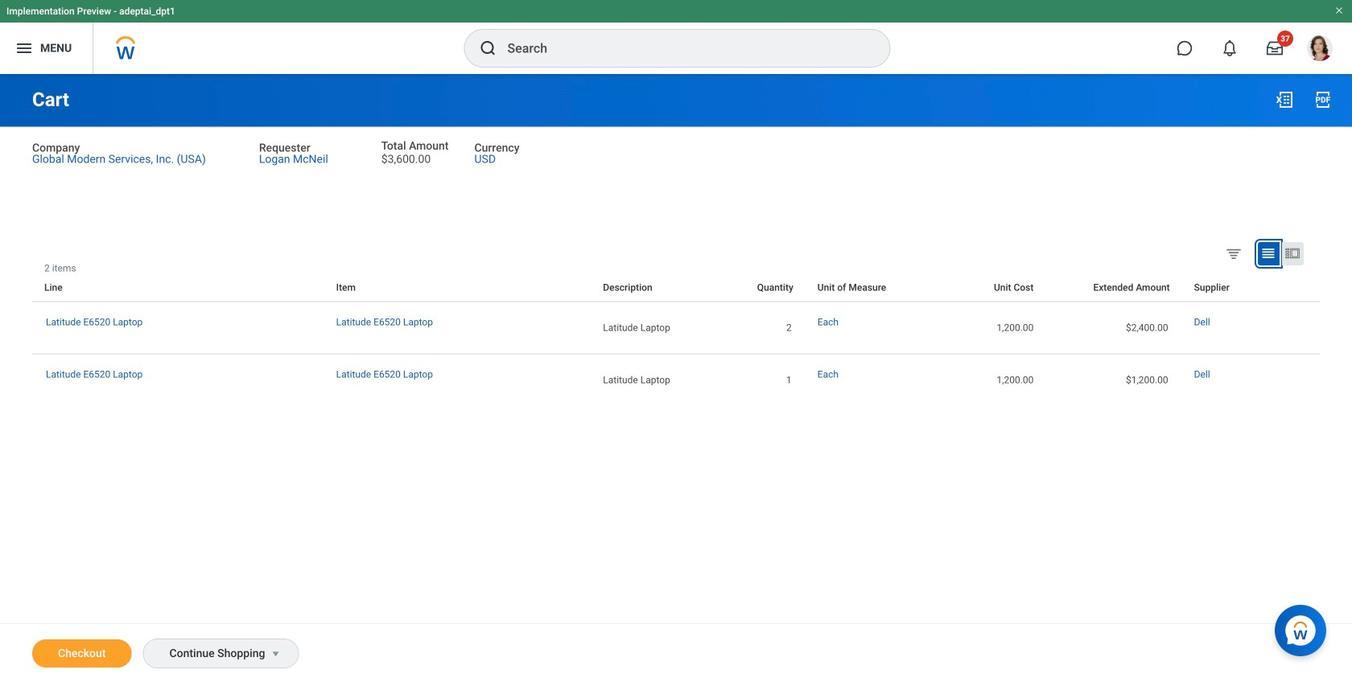 Task type: describe. For each thing, give the bounding box(es) containing it.
close environment banner image
[[1335, 6, 1344, 15]]

caret down image
[[266, 648, 285, 661]]

toggle to grid view image
[[1260, 245, 1277, 261]]

Search Workday  search field
[[507, 31, 857, 66]]

inbox large image
[[1267, 40, 1283, 56]]

justify image
[[14, 39, 34, 58]]

notifications large image
[[1222, 40, 1238, 56]]

profile logan mcneil image
[[1307, 35, 1333, 64]]



Task type: vqa. For each thing, say whether or not it's contained in the screenshot.
chevron right image on the left top of the page
no



Task type: locate. For each thing, give the bounding box(es) containing it.
select to filter grid data image
[[1225, 245, 1243, 262]]

banner
[[0, 0, 1352, 74]]

toolbar
[[1308, 263, 1320, 274]]

search image
[[479, 39, 498, 58]]

Toggle to Grid view radio
[[1258, 242, 1280, 265]]

Toggle to List Detail view radio
[[1282, 242, 1304, 265]]

export to excel image
[[1275, 90, 1294, 109]]

view printable version (pdf) image
[[1314, 90, 1333, 109]]

option group
[[1222, 242, 1316, 269]]

toggle to list detail view image
[[1285, 245, 1301, 261]]

main content
[[0, 74, 1352, 683]]



